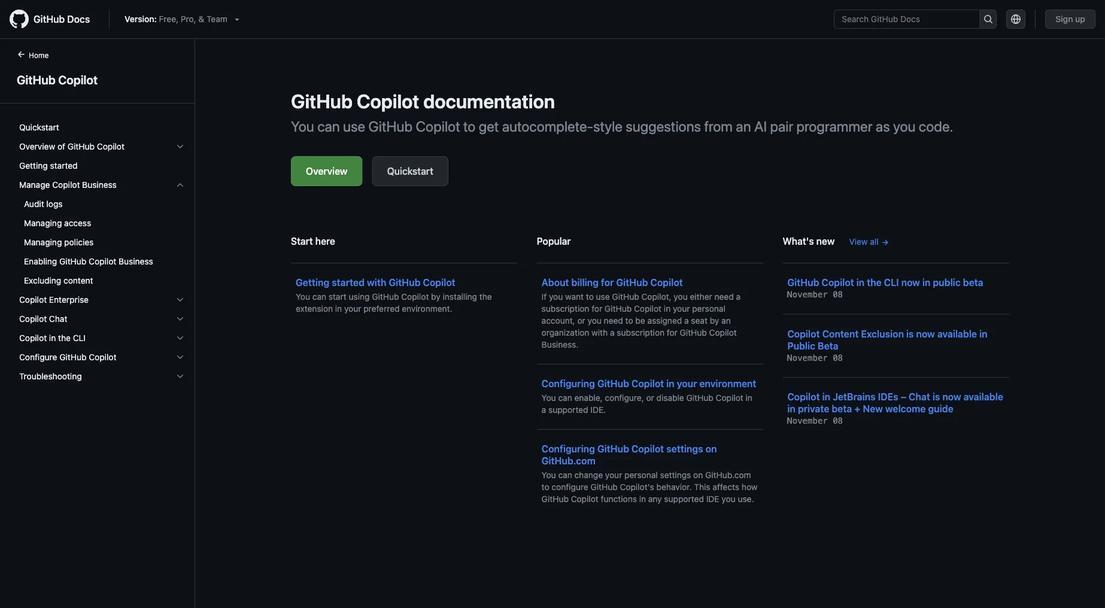 Task type: describe. For each thing, give the bounding box(es) containing it.
in inside about billing for github copilot if you want to use github copilot, you either need a subscription for github copilot in your personal account, or you need to be assigned a seat by an organization  with a subscription for github copilot business.
[[664, 304, 671, 314]]

copilot chat
[[19, 314, 67, 324]]

disable
[[657, 393, 684, 403]]

enable,
[[575, 393, 603, 403]]

Search GitHub Docs search field
[[835, 10, 980, 28]]

welcome
[[886, 403, 926, 415]]

environment.
[[402, 304, 452, 314]]

any
[[648, 494, 662, 504]]

you inside "github copilot documentation you can use github copilot to get autocomplete-style suggestions from an ai pair programmer as you code."
[[893, 118, 916, 135]]

search image
[[984, 14, 993, 24]]

managing access
[[24, 218, 91, 228]]

sign
[[1056, 14, 1073, 24]]

getting started with github copilot you can start using github copilot by installing the extension in your preferred environment.
[[296, 277, 492, 314]]

want
[[565, 292, 584, 302]]

public
[[788, 340, 816, 351]]

manage copilot business element containing manage copilot business
[[10, 175, 195, 290]]

copilot enterprise button
[[14, 290, 190, 310]]

copilot inside "link"
[[89, 257, 116, 266]]

what's
[[783, 236, 814, 247]]

your inside configuring github copilot settings on github.com you can change your personal settings on github.com to configure github copilot's behavior. this affects how github copilot functions in any supported ide you use.
[[605, 470, 622, 480]]

ai
[[754, 118, 767, 135]]

new
[[817, 236, 835, 247]]

autocomplete-
[[502, 118, 593, 135]]

you inside "github copilot documentation you can use github copilot to get autocomplete-style suggestions from an ai pair programmer as you code."
[[291, 118, 314, 135]]

or inside about billing for github copilot if you want to use github copilot, you either need a subscription for github copilot in your personal account, or you need to be assigned a seat by an organization  with a subscription for github copilot business.
[[577, 316, 585, 326]]

november for github
[[788, 290, 828, 300]]

behavior.
[[657, 482, 692, 492]]

can inside configuring github copilot settings on github.com you can change your personal settings on github.com to configure github copilot's behavior. this affects how github copilot functions in any supported ide you use.
[[558, 470, 572, 480]]

to inside configuring github copilot settings on github.com you can change your personal settings on github.com to configure github copilot's behavior. this affects how github copilot functions in any supported ide you use.
[[542, 482, 549, 492]]

now inside copilot in jetbrains ides – chat is now available in private beta + new welcome guide november 08
[[943, 391, 961, 403]]

getting for getting started
[[19, 161, 48, 171]]

0 horizontal spatial subscription
[[542, 304, 589, 314]]

github inside "dropdown button"
[[59, 352, 87, 362]]

november 08 element for in
[[788, 416, 843, 426]]

assigned
[[648, 316, 682, 326]]

managing access link
[[14, 214, 190, 233]]

manage copilot business button
[[14, 175, 190, 195]]

overview link
[[291, 156, 363, 186]]

view all
[[849, 237, 879, 247]]

supported inside configuring github copilot in your environment you can enable, configure, or disable github copilot in a supported ide.
[[548, 405, 588, 415]]

a left seat
[[684, 316, 689, 326]]

extension
[[296, 304, 333, 314]]

about
[[542, 277, 569, 288]]

audit logs
[[24, 199, 63, 209]]

all
[[870, 237, 879, 247]]

copilot in jetbrains ides – chat is now available in private beta + new welcome guide november 08
[[788, 391, 1003, 426]]

billing
[[571, 277, 599, 288]]

excluding
[[24, 276, 61, 286]]

november 08 element for copilot
[[788, 290, 843, 300]]

about billing for github copilot if you want to use github copilot, you either need a subscription for github copilot in your personal account, or you need to be assigned a seat by an organization  with a subscription for github copilot business.
[[542, 277, 741, 350]]

personal inside about billing for github copilot if you want to use github copilot, you either need a subscription for github copilot in your personal account, or you need to be assigned a seat by an organization  with a subscription for github copilot business.
[[692, 304, 726, 314]]

if
[[542, 292, 547, 302]]

managing policies link
[[14, 233, 190, 252]]

from
[[704, 118, 733, 135]]

in inside "getting started with github copilot you can start using github copilot by installing the extension in your preferred environment."
[[335, 304, 342, 314]]

1 horizontal spatial on
[[706, 443, 717, 455]]

november for copilot
[[788, 353, 828, 363]]

now inside github copilot in the cli now in public beta november 08
[[902, 277, 920, 288]]

an inside "github copilot documentation you can use github copilot to get autocomplete-style suggestions from an ai pair programmer as you code."
[[736, 118, 751, 135]]

the inside github copilot in the cli now in public beta november 08
[[867, 277, 882, 288]]

team
[[207, 14, 227, 24]]

home
[[29, 51, 49, 59]]

home link
[[12, 50, 68, 62]]

1 horizontal spatial subscription
[[617, 328, 665, 338]]

0 vertical spatial github.com
[[542, 455, 596, 467]]

1 horizontal spatial quickstart link
[[372, 156, 448, 186]]

08 for content
[[833, 353, 843, 363]]

available inside copilot in jetbrains ides – chat is now available in private beta + new welcome guide november 08
[[964, 391, 1003, 403]]

overview of github copilot button
[[14, 137, 190, 156]]

enabling github copilot business
[[24, 257, 153, 266]]

getting started
[[19, 161, 78, 171]]

copilot's
[[620, 482, 654, 492]]

chat inside copilot in jetbrains ides – chat is now available in private beta + new welcome guide november 08
[[909, 391, 930, 403]]

business inside dropdown button
[[82, 180, 117, 190]]

this
[[694, 482, 710, 492]]

available inside copilot content exclusion is now available in public beta november 08
[[938, 328, 977, 339]]

enterprise
[[49, 295, 89, 305]]

pro,
[[181, 14, 196, 24]]

excluding content link
[[14, 271, 190, 290]]

copilot inside "dropdown button"
[[89, 352, 116, 362]]

0 vertical spatial settings
[[667, 443, 703, 455]]

08 for copilot
[[833, 290, 843, 300]]

a right organization
[[610, 328, 615, 338]]

a inside configuring github copilot in your environment you can enable, configure, or disable github copilot in a supported ide.
[[542, 405, 546, 415]]

docs
[[67, 13, 90, 25]]

cli inside dropdown button
[[73, 333, 86, 343]]

github docs link
[[10, 10, 99, 29]]

here
[[315, 236, 335, 247]]

start
[[291, 236, 313, 247]]

code.
[[919, 118, 953, 135]]

environment
[[700, 378, 756, 389]]

preferred
[[364, 304, 400, 314]]

use inside "github copilot documentation you can use github copilot to get autocomplete-style suggestions from an ai pair programmer as you code."
[[343, 118, 365, 135]]

access
[[64, 218, 91, 228]]

configure github copilot
[[19, 352, 116, 362]]

you right if
[[549, 292, 563, 302]]

1 horizontal spatial github.com
[[705, 470, 751, 480]]

overview for overview
[[306, 166, 348, 177]]

0 horizontal spatial on
[[693, 470, 703, 480]]

github copilot in the cli now in public beta november 08
[[788, 277, 984, 300]]

select language: current language is english image
[[1011, 14, 1021, 24]]

github copilot documentation you can use github copilot to get autocomplete-style suggestions from an ai pair programmer as you code.
[[291, 90, 953, 135]]

the inside "getting started with github copilot you can start using github copilot by installing the extension in your preferred environment."
[[479, 292, 492, 302]]

copilot enterprise
[[19, 295, 89, 305]]

november 08 element for content
[[788, 353, 843, 363]]

pair
[[770, 118, 793, 135]]

sc 9kayk9 0 image inside copilot chat dropdown button
[[175, 314, 185, 324]]

use.
[[738, 494, 754, 504]]

copilot chat button
[[14, 310, 190, 329]]

sc 9kayk9 0 image for the
[[175, 334, 185, 343]]

copilot inside copilot content exclusion is now available in public beta november 08
[[788, 328, 820, 339]]

exclusion
[[861, 328, 904, 339]]

you inside configuring github copilot in your environment you can enable, configure, or disable github copilot in a supported ide.
[[542, 393, 556, 403]]

business.
[[542, 340, 579, 350]]

ides
[[878, 391, 899, 403]]

get
[[479, 118, 499, 135]]

configuring github copilot settings on github.com you can change your personal settings on github.com to configure github copilot's behavior. this affects how github copilot functions in any supported ide you use.
[[542, 443, 758, 504]]

installing
[[443, 292, 477, 302]]

getting for getting started with github copilot you can start using github copilot by installing the extension in your preferred environment.
[[296, 277, 329, 288]]

your inside "getting started with github copilot you can start using github copilot by installing the extension in your preferred environment."
[[344, 304, 361, 314]]

as
[[876, 118, 890, 135]]

0 vertical spatial quickstart link
[[14, 118, 190, 137]]

audit
[[24, 199, 44, 209]]

ide.
[[591, 405, 606, 415]]

configure
[[552, 482, 588, 492]]

github copilot link
[[14, 71, 180, 89]]

business inside "link"
[[119, 257, 153, 266]]

personal inside configuring github copilot settings on github.com you can change your personal settings on github.com to configure github copilot's behavior. this affects how github copilot functions in any supported ide you use.
[[625, 470, 658, 480]]

policies
[[64, 237, 94, 247]]

managing for managing access
[[24, 218, 62, 228]]

1 vertical spatial for
[[592, 304, 602, 314]]

excluding content
[[24, 276, 93, 286]]

is inside copilot in jetbrains ides – chat is now available in private beta + new welcome guide november 08
[[933, 391, 940, 403]]

a right either
[[736, 292, 741, 302]]

what's new
[[783, 236, 835, 247]]

started for getting started with github copilot you can start using github copilot by installing the extension in your preferred environment.
[[332, 277, 365, 288]]

github copilot element
[[0, 48, 195, 607]]

start
[[329, 292, 347, 302]]

copilot in the cli button
[[14, 329, 190, 348]]



Task type: vqa. For each thing, say whether or not it's contained in the screenshot.
rightmost the up
no



Task type: locate. For each thing, give the bounding box(es) containing it.
your inside about billing for github copilot if you want to use github copilot, you either need a subscription for github copilot in your personal account, or you need to be assigned a seat by an organization  with a subscription for github copilot business.
[[673, 304, 690, 314]]

with
[[367, 277, 386, 288], [592, 328, 608, 338]]

your
[[344, 304, 361, 314], [673, 304, 690, 314], [677, 378, 697, 389], [605, 470, 622, 480]]

copilot inside copilot in jetbrains ides – chat is now available in private beta + new welcome guide november 08
[[788, 391, 820, 403]]

1 08 from the top
[[833, 290, 843, 300]]

november 08 element up content
[[788, 290, 843, 300]]

getting inside getting started link
[[19, 161, 48, 171]]

managing up enabling
[[24, 237, 62, 247]]

by right seat
[[710, 316, 719, 326]]

1 vertical spatial overview
[[306, 166, 348, 177]]

github copilot
[[17, 72, 98, 87]]

you right the as
[[893, 118, 916, 135]]

started up start
[[332, 277, 365, 288]]

be
[[636, 316, 645, 326]]

github.com up affects
[[705, 470, 751, 480]]

a
[[736, 292, 741, 302], [684, 316, 689, 326], [610, 328, 615, 338], [542, 405, 546, 415]]

with right organization
[[592, 328, 608, 338]]

enabling
[[24, 257, 57, 266]]

copilot inside dropdown button
[[19, 314, 47, 324]]

configuring inside configuring github copilot in your environment you can enable, configure, or disable github copilot in a supported ide.
[[542, 378, 595, 389]]

3 november from the top
[[788, 416, 828, 426]]

1 horizontal spatial supported
[[664, 494, 704, 504]]

1 vertical spatial chat
[[909, 391, 930, 403]]

by up environment.
[[431, 292, 441, 302]]

affects
[[713, 482, 740, 492]]

now right 'exclusion'
[[916, 328, 935, 339]]

0 vertical spatial started
[[50, 161, 78, 171]]

is right 'exclusion'
[[906, 328, 914, 339]]

for right billing
[[601, 277, 614, 288]]

quickstart inside github copilot element
[[19, 122, 59, 132]]

troubleshooting button
[[14, 367, 190, 386]]

0 horizontal spatial getting
[[19, 161, 48, 171]]

jetbrains
[[833, 391, 876, 403]]

github docs
[[34, 13, 90, 25]]

0 horizontal spatial or
[[577, 316, 585, 326]]

3 november 08 element from the top
[[788, 416, 843, 426]]

1 vertical spatial business
[[119, 257, 153, 266]]

to left get
[[463, 118, 476, 135]]

november up content
[[788, 290, 828, 300]]

to left be
[[625, 316, 633, 326]]

or left disable
[[646, 393, 654, 403]]

08 inside copilot content exclusion is now available in public beta november 08
[[833, 353, 843, 363]]

github inside github copilot in the cli now in public beta november 08
[[788, 277, 819, 288]]

change
[[575, 470, 603, 480]]

business down managing policies 'link'
[[119, 257, 153, 266]]

1 horizontal spatial started
[[332, 277, 365, 288]]

0 vertical spatial overview
[[19, 142, 55, 151]]

overview for overview of github copilot
[[19, 142, 55, 151]]

1 horizontal spatial getting
[[296, 277, 329, 288]]

1 november from the top
[[788, 290, 828, 300]]

2 vertical spatial 08
[[833, 416, 843, 426]]

for down billing
[[592, 304, 602, 314]]

for down assigned
[[667, 328, 678, 338]]

supported inside configuring github copilot settings on github.com you can change your personal settings on github.com to configure github copilot's behavior. this affects how github copilot functions in any supported ide you use.
[[664, 494, 704, 504]]

1 vertical spatial 08
[[833, 353, 843, 363]]

in inside dropdown button
[[49, 333, 56, 343]]

beta inside copilot in jetbrains ides – chat is now available in private beta + new welcome guide november 08
[[832, 403, 852, 415]]

manage copilot business element containing audit logs
[[10, 195, 195, 290]]

0 horizontal spatial overview
[[19, 142, 55, 151]]

can left enable,
[[558, 393, 572, 403]]

supported down behavior.
[[664, 494, 704, 504]]

up
[[1075, 14, 1086, 24]]

in inside configuring github copilot settings on github.com you can change your personal settings on github.com to configure github copilot's behavior. this affects how github copilot functions in any supported ide you use.
[[639, 494, 646, 504]]

managing for managing policies
[[24, 237, 62, 247]]

2 managing from the top
[[24, 237, 62, 247]]

overview inside dropdown button
[[19, 142, 55, 151]]

1 vertical spatial need
[[604, 316, 623, 326]]

0 vertical spatial business
[[82, 180, 117, 190]]

need left be
[[604, 316, 623, 326]]

1 vertical spatial cli
[[73, 333, 86, 343]]

to down billing
[[586, 292, 594, 302]]

beta
[[818, 340, 839, 351]]

managing policies
[[24, 237, 94, 247]]

subscription up account,
[[542, 304, 589, 314]]

now inside copilot content exclusion is now available in public beta november 08
[[916, 328, 935, 339]]

2 horizontal spatial the
[[867, 277, 882, 288]]

08 inside github copilot in the cli now in public beta november 08
[[833, 290, 843, 300]]

1 horizontal spatial need
[[715, 292, 734, 302]]

0 horizontal spatial by
[[431, 292, 441, 302]]

november 08 element down private
[[788, 416, 843, 426]]

to
[[463, 118, 476, 135], [586, 292, 594, 302], [625, 316, 633, 326], [542, 482, 549, 492]]

can up overview link
[[317, 118, 340, 135]]

popular
[[537, 236, 571, 247]]

the inside dropdown button
[[58, 333, 71, 343]]

november 08 element down beta
[[788, 353, 843, 363]]

getting up extension
[[296, 277, 329, 288]]

configuring github copilot in your environment you can enable, configure, or disable github copilot in a supported ide.
[[542, 378, 756, 415]]

you up configure
[[542, 470, 556, 480]]

1 vertical spatial november 08 element
[[788, 353, 843, 363]]

use inside about billing for github copilot if you want to use github copilot, you either need a subscription for github copilot in your personal account, or you need to be assigned a seat by an organization  with a subscription for github copilot business.
[[596, 292, 610, 302]]

your down using
[[344, 304, 361, 314]]

1 horizontal spatial cli
[[884, 277, 899, 288]]

the right installing on the top of the page
[[479, 292, 492, 302]]

0 horizontal spatial business
[[82, 180, 117, 190]]

manage
[[19, 180, 50, 190]]

with up using
[[367, 277, 386, 288]]

with inside about billing for github copilot if you want to use github copilot, you either need a subscription for github copilot in your personal account, or you need to be assigned a seat by an organization  with a subscription for github copilot business.
[[592, 328, 608, 338]]

account,
[[542, 316, 575, 326]]

1 vertical spatial supported
[[664, 494, 704, 504]]

1 horizontal spatial or
[[646, 393, 654, 403]]

the down the all
[[867, 277, 882, 288]]

you inside configuring github copilot settings on github.com you can change your personal settings on github.com to configure github copilot's behavior. this affects how github copilot functions in any supported ide you use.
[[542, 470, 556, 480]]

your up assigned
[[673, 304, 690, 314]]

1 vertical spatial available
[[964, 391, 1003, 403]]

manage copilot business element
[[10, 175, 195, 290], [10, 195, 195, 290]]

sc 9kayk9 0 image for business
[[175, 180, 185, 190]]

1 configuring from the top
[[542, 378, 595, 389]]

0 horizontal spatial cli
[[73, 333, 86, 343]]

sc 9kayk9 0 image for copilot
[[175, 353, 185, 362]]

0 vertical spatial quickstart
[[19, 122, 59, 132]]

0 vertical spatial by
[[431, 292, 441, 302]]

documentation
[[424, 90, 555, 113]]

seat
[[691, 316, 708, 326]]

configure,
[[605, 393, 644, 403]]

2 manage copilot business element from the top
[[10, 195, 195, 290]]

now left public
[[902, 277, 920, 288]]

personal up "copilot's"
[[625, 470, 658, 480]]

you inside "getting started with github copilot you can start using github copilot by installing the extension in your preferred environment."
[[296, 292, 310, 302]]

1 vertical spatial subscription
[[617, 328, 665, 338]]

1 vertical spatial now
[[916, 328, 935, 339]]

you up overview link
[[291, 118, 314, 135]]

november inside copilot content exclusion is now available in public beta november 08
[[788, 353, 828, 363]]

subscription down be
[[617, 328, 665, 338]]

you left either
[[674, 292, 688, 302]]

2 configuring from the top
[[542, 443, 595, 455]]

1 vertical spatial or
[[646, 393, 654, 403]]

in inside copilot content exclusion is now available in public beta november 08
[[980, 328, 988, 339]]

to left configure
[[542, 482, 549, 492]]

0 vertical spatial with
[[367, 277, 386, 288]]

organization
[[542, 328, 589, 338]]

08 down beta
[[833, 353, 843, 363]]

or
[[577, 316, 585, 326], [646, 393, 654, 403]]

personal
[[692, 304, 726, 314], [625, 470, 658, 480]]

1 horizontal spatial overview
[[306, 166, 348, 177]]

troubleshooting
[[19, 372, 82, 381]]

configuring
[[542, 378, 595, 389], [542, 443, 595, 455]]

can inside "getting started with github copilot you can start using github copilot by installing the extension in your preferred environment."
[[312, 292, 326, 302]]

0 vertical spatial cli
[[884, 277, 899, 288]]

0 vertical spatial is
[[906, 328, 914, 339]]

started inside getting started link
[[50, 161, 78, 171]]

1 vertical spatial getting
[[296, 277, 329, 288]]

use
[[343, 118, 365, 135], [596, 292, 610, 302]]

0 horizontal spatial with
[[367, 277, 386, 288]]

november inside copilot in jetbrains ides – chat is now available in private beta + new welcome guide november 08
[[788, 416, 828, 426]]

beta right public
[[963, 277, 984, 288]]

content
[[822, 328, 859, 339]]

0 vertical spatial personal
[[692, 304, 726, 314]]

1 vertical spatial beta
[[832, 403, 852, 415]]

business down getting started link
[[82, 180, 117, 190]]

can
[[317, 118, 340, 135], [312, 292, 326, 302], [558, 393, 572, 403], [558, 470, 572, 480]]

0 horizontal spatial is
[[906, 328, 914, 339]]

1 vertical spatial is
[[933, 391, 940, 403]]

configuring inside configuring github copilot settings on github.com you can change your personal settings on github.com to configure github copilot's behavior. this affects how github copilot functions in any supported ide you use.
[[542, 443, 595, 455]]

cli inside github copilot in the cli now in public beta november 08
[[884, 277, 899, 288]]

beta inside github copilot in the cli now in public beta november 08
[[963, 277, 984, 288]]

0 vertical spatial 08
[[833, 290, 843, 300]]

use down billing
[[596, 292, 610, 302]]

by inside about billing for github copilot if you want to use github copilot, you either need a subscription for github copilot in your personal account, or you need to be assigned a seat by an organization  with a subscription for github copilot business.
[[710, 316, 719, 326]]

0 vertical spatial getting
[[19, 161, 48, 171]]

either
[[690, 292, 712, 302]]

an left the ai
[[736, 118, 751, 135]]

view all link
[[849, 236, 889, 248]]

1 vertical spatial use
[[596, 292, 610, 302]]

chat
[[49, 314, 67, 324], [909, 391, 930, 403]]

enabling github copilot business link
[[14, 252, 190, 271]]

is inside copilot content exclusion is now available in public beta november 08
[[906, 328, 914, 339]]

0 horizontal spatial personal
[[625, 470, 658, 480]]

configuring for configuring github copilot settings on github.com
[[542, 443, 595, 455]]

the up configure github copilot at the left
[[58, 333, 71, 343]]

None search field
[[834, 10, 997, 29]]

managing inside 'link'
[[24, 237, 62, 247]]

3 08 from the top
[[833, 416, 843, 426]]

copilot,
[[642, 292, 672, 302]]

overview
[[19, 142, 55, 151], [306, 166, 348, 177]]

suggestions
[[626, 118, 701, 135]]

an right seat
[[722, 316, 731, 326]]

chat right "–"
[[909, 391, 930, 403]]

github inside "link"
[[59, 257, 86, 266]]

business
[[82, 180, 117, 190], [119, 257, 153, 266]]

by inside "getting started with github copilot you can start using github copilot by installing the extension in your preferred environment."
[[431, 292, 441, 302]]

public
[[933, 277, 961, 288]]

november down the public
[[788, 353, 828, 363]]

0 horizontal spatial beta
[[832, 403, 852, 415]]

sc 9kayk9 0 image inside configure github copilot "dropdown button"
[[175, 353, 185, 362]]

personal down either
[[692, 304, 726, 314]]

version:
[[125, 14, 157, 24]]

cli up configure github copilot at the left
[[73, 333, 86, 343]]

by
[[431, 292, 441, 302], [710, 316, 719, 326]]

github.com up change
[[542, 455, 596, 467]]

now up guide
[[943, 391, 961, 403]]

0 vertical spatial chat
[[49, 314, 67, 324]]

of
[[57, 142, 65, 151]]

1 horizontal spatial the
[[479, 292, 492, 302]]

an
[[736, 118, 751, 135], [722, 316, 731, 326]]

2 november 08 element from the top
[[788, 353, 843, 363]]

1 vertical spatial with
[[592, 328, 608, 338]]

sc 9kayk9 0 image for github
[[175, 142, 185, 151]]

1 november 08 element from the top
[[788, 290, 843, 300]]

1 sc 9kayk9 0 image from the top
[[175, 142, 185, 151]]

managing down the audit logs
[[24, 218, 62, 228]]

2 08 from the top
[[833, 353, 843, 363]]

available
[[938, 328, 977, 339], [964, 391, 1003, 403]]

2 vertical spatial now
[[943, 391, 961, 403]]

sc 9kayk9 0 image inside "overview of github copilot" dropdown button
[[175, 142, 185, 151]]

copilot inside github copilot in the cli now in public beta november 08
[[822, 277, 854, 288]]

3 sc 9kayk9 0 image from the top
[[175, 314, 185, 324]]

on
[[706, 443, 717, 455], [693, 470, 703, 480]]

started for getting started
[[50, 161, 78, 171]]

november inside github copilot in the cli now in public beta november 08
[[788, 290, 828, 300]]

1 vertical spatial configuring
[[542, 443, 595, 455]]

with inside "getting started with github copilot you can start using github copilot by installing the extension in your preferred environment."
[[367, 277, 386, 288]]

triangle down image
[[232, 14, 242, 24]]

copilot content exclusion is now available in public beta november 08
[[788, 328, 988, 363]]

0 vertical spatial november
[[788, 290, 828, 300]]

sc 9kayk9 0 image
[[175, 295, 185, 305]]

quickstart link
[[14, 118, 190, 137], [372, 156, 448, 186]]

–
[[901, 391, 907, 403]]

configure github copilot button
[[14, 348, 190, 367]]

can inside configuring github copilot in your environment you can enable, configure, or disable github copilot in a supported ide.
[[558, 393, 572, 403]]

1 vertical spatial quickstart
[[387, 166, 433, 177]]

0 horizontal spatial the
[[58, 333, 71, 343]]

ide
[[706, 494, 719, 504]]

how
[[742, 482, 758, 492]]

0 vertical spatial the
[[867, 277, 882, 288]]

your up disable
[[677, 378, 697, 389]]

configuring for configuring github copilot in your environment
[[542, 378, 595, 389]]

sign up
[[1056, 14, 1086, 24]]

0 horizontal spatial quickstart link
[[14, 118, 190, 137]]

4 sc 9kayk9 0 image from the top
[[175, 334, 185, 343]]

1 vertical spatial the
[[479, 292, 492, 302]]

cli down the view all link
[[884, 277, 899, 288]]

1 horizontal spatial business
[[119, 257, 153, 266]]

you inside configuring github copilot settings on github.com you can change your personal settings on github.com to configure github copilot's behavior. this affects how github copilot functions in any supported ide you use.
[[722, 494, 736, 504]]

november 08 element
[[788, 290, 843, 300], [788, 353, 843, 363], [788, 416, 843, 426]]

0 vertical spatial for
[[601, 277, 614, 288]]

sc 9kayk9 0 image
[[175, 142, 185, 151], [175, 180, 185, 190], [175, 314, 185, 324], [175, 334, 185, 343], [175, 353, 185, 362], [175, 372, 185, 381]]

0 vertical spatial now
[[902, 277, 920, 288]]

overview of github copilot
[[19, 142, 125, 151]]

+
[[855, 403, 861, 415]]

or inside configuring github copilot in your environment you can enable, configure, or disable github copilot in a supported ide.
[[646, 393, 654, 403]]

supported
[[548, 405, 588, 415], [664, 494, 704, 504]]

sc 9kayk9 0 image inside manage copilot business dropdown button
[[175, 180, 185, 190]]

0 vertical spatial managing
[[24, 218, 62, 228]]

configuring up change
[[542, 443, 595, 455]]

1 horizontal spatial is
[[933, 391, 940, 403]]

supported down enable,
[[548, 405, 588, 415]]

1 vertical spatial github.com
[[705, 470, 751, 480]]

sc 9kayk9 0 image inside troubleshooting dropdown button
[[175, 372, 185, 381]]

november down private
[[788, 416, 828, 426]]

1 manage copilot business element from the top
[[10, 175, 195, 290]]

to inside "github copilot documentation you can use github copilot to get autocomplete-style suggestions from an ai pair programmer as you code."
[[463, 118, 476, 135]]

need
[[715, 292, 734, 302], [604, 316, 623, 326]]

getting inside "getting started with github copilot you can start using github copilot by installing the extension in your preferred environment."
[[296, 277, 329, 288]]

08 inside copilot in jetbrains ides – chat is now available in private beta + new welcome guide november 08
[[833, 416, 843, 426]]

functions
[[601, 494, 637, 504]]

chat inside copilot chat dropdown button
[[49, 314, 67, 324]]

guide
[[928, 403, 954, 415]]

can inside "github copilot documentation you can use github copilot to get autocomplete-style suggestions from an ai pair programmer as you code."
[[317, 118, 340, 135]]

an inside about billing for github copilot if you want to use github copilot, you either need a subscription for github copilot in your personal account, or you need to be assigned a seat by an organization  with a subscription for github copilot business.
[[722, 316, 731, 326]]

sc 9kayk9 0 image inside copilot in the cli dropdown button
[[175, 334, 185, 343]]

1 vertical spatial started
[[332, 277, 365, 288]]

you
[[893, 118, 916, 135], [549, 292, 563, 302], [674, 292, 688, 302], [588, 316, 602, 326], [722, 494, 736, 504]]

or up organization
[[577, 316, 585, 326]]

0 vertical spatial on
[[706, 443, 717, 455]]

1 horizontal spatial personal
[[692, 304, 726, 314]]

0 vertical spatial use
[[343, 118, 365, 135]]

you down affects
[[722, 494, 736, 504]]

managing
[[24, 218, 62, 228], [24, 237, 62, 247]]

use up overview link
[[343, 118, 365, 135]]

can up configure
[[558, 470, 572, 480]]

can up extension
[[312, 292, 326, 302]]

2 vertical spatial november 08 element
[[788, 416, 843, 426]]

1 horizontal spatial beta
[[963, 277, 984, 288]]

start here
[[291, 236, 335, 247]]

0 horizontal spatial need
[[604, 316, 623, 326]]

1 managing from the top
[[24, 218, 62, 228]]

1 vertical spatial quickstart link
[[372, 156, 448, 186]]

1 vertical spatial managing
[[24, 237, 62, 247]]

1 vertical spatial an
[[722, 316, 731, 326]]

configure
[[19, 352, 57, 362]]

2 vertical spatial the
[[58, 333, 71, 343]]

for
[[601, 277, 614, 288], [592, 304, 602, 314], [667, 328, 678, 338]]

configuring up enable,
[[542, 378, 595, 389]]

2 vertical spatial november
[[788, 416, 828, 426]]

0 horizontal spatial quickstart
[[19, 122, 59, 132]]

1 horizontal spatial with
[[592, 328, 608, 338]]

your up functions
[[605, 470, 622, 480]]

1 vertical spatial settings
[[660, 470, 691, 480]]

chat down "copilot enterprise"
[[49, 314, 67, 324]]

0 vertical spatial or
[[577, 316, 585, 326]]

you left enable,
[[542, 393, 556, 403]]

new
[[863, 403, 883, 415]]

2 sc 9kayk9 0 image from the top
[[175, 180, 185, 190]]

2 november from the top
[[788, 353, 828, 363]]

0 horizontal spatial supported
[[548, 405, 588, 415]]

0 horizontal spatial use
[[343, 118, 365, 135]]

is up guide
[[933, 391, 940, 403]]

getting up manage
[[19, 161, 48, 171]]

1 horizontal spatial use
[[596, 292, 610, 302]]

you
[[291, 118, 314, 135], [296, 292, 310, 302], [542, 393, 556, 403], [542, 470, 556, 480]]

github inside dropdown button
[[68, 142, 95, 151]]

2 vertical spatial for
[[667, 328, 678, 338]]

started down of at top
[[50, 161, 78, 171]]

1 horizontal spatial chat
[[909, 391, 930, 403]]

0 horizontal spatial an
[[722, 316, 731, 326]]

private
[[798, 403, 830, 415]]

1 horizontal spatial quickstart
[[387, 166, 433, 177]]

need right either
[[715, 292, 734, 302]]

5 sc 9kayk9 0 image from the top
[[175, 353, 185, 362]]

a left ide. at right bottom
[[542, 405, 546, 415]]

getting started link
[[14, 156, 190, 175]]

08 up content
[[833, 290, 843, 300]]

you up organization
[[588, 316, 602, 326]]

0 vertical spatial subscription
[[542, 304, 589, 314]]

using
[[349, 292, 370, 302]]

your inside configuring github copilot in your environment you can enable, configure, or disable github copilot in a supported ide.
[[677, 378, 697, 389]]

started inside "getting started with github copilot you can start using github copilot by installing the extension in your preferred environment."
[[332, 277, 365, 288]]

you up extension
[[296, 292, 310, 302]]

0 horizontal spatial github.com
[[542, 455, 596, 467]]

audit logs link
[[14, 195, 190, 214]]

beta left +
[[832, 403, 852, 415]]

0 vertical spatial configuring
[[542, 378, 595, 389]]

1 vertical spatial november
[[788, 353, 828, 363]]

1 vertical spatial personal
[[625, 470, 658, 480]]

08 down jetbrains
[[833, 416, 843, 426]]

logs
[[46, 199, 63, 209]]

6 sc 9kayk9 0 image from the top
[[175, 372, 185, 381]]

quickstart
[[19, 122, 59, 132], [387, 166, 433, 177]]

0 vertical spatial available
[[938, 328, 977, 339]]



